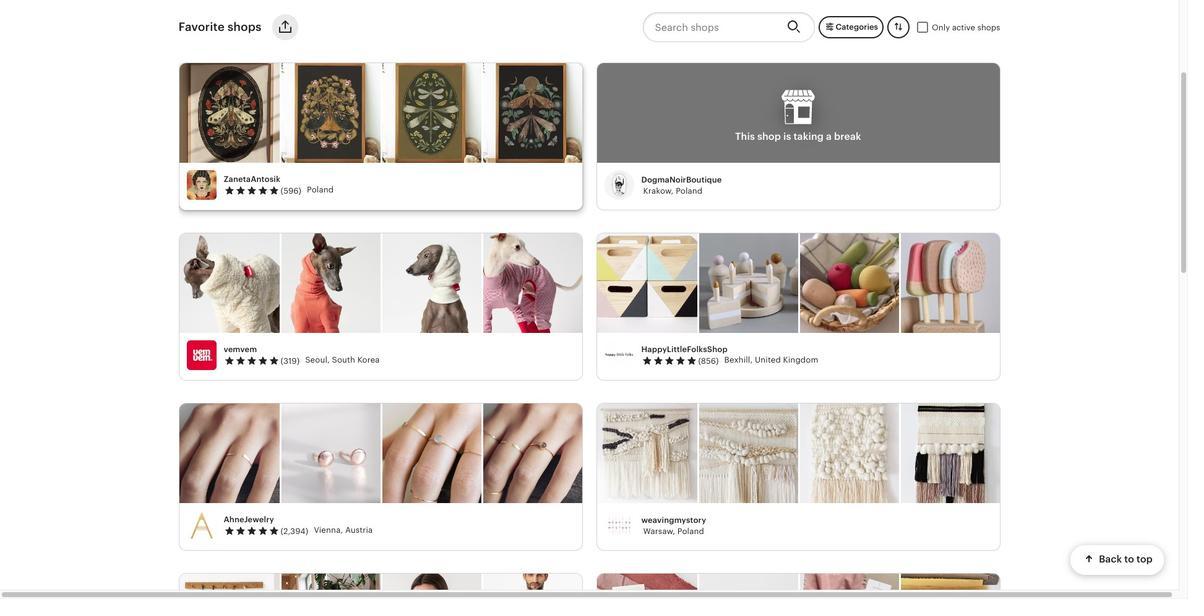 Task type: vqa. For each thing, say whether or not it's contained in the screenshot.
Warsaw,
yes



Task type: locate. For each thing, give the bounding box(es) containing it.
poland inside weavingmystory warsaw, poland
[[678, 527, 704, 536]]

back to top
[[1100, 554, 1153, 565]]

happylittlefolksshop
[[642, 345, 728, 354]]

bexhill, united kingdom
[[725, 356, 819, 365]]

item from this shop image
[[179, 63, 280, 163], [282, 63, 381, 163], [383, 63, 481, 163], [483, 63, 582, 163], [179, 234, 280, 333], [282, 234, 381, 333], [383, 234, 481, 333], [483, 234, 582, 333], [597, 234, 698, 333], [700, 234, 799, 333], [800, 234, 899, 333], [901, 234, 1000, 333], [179, 404, 280, 504], [282, 404, 381, 504], [383, 404, 481, 504], [483, 404, 582, 504], [597, 404, 698, 504], [700, 404, 799, 504], [800, 404, 899, 504], [901, 404, 1000, 504], [179, 574, 280, 599], [282, 574, 381, 599], [383, 574, 481, 599], [483, 574, 582, 599], [597, 574, 698, 599], [700, 574, 799, 599], [800, 574, 899, 599], [901, 574, 1000, 599]]

this
[[736, 131, 755, 142]]

back to top button
[[1071, 545, 1164, 575]]

is
[[784, 131, 792, 142]]

ahnejewelry
[[224, 515, 274, 525]]

bexhill,
[[725, 356, 753, 365]]

poland right (596)
[[307, 185, 334, 195]]

seoul, south korea
[[305, 356, 380, 365]]

favorite shops
[[179, 20, 262, 33]]

avatar belonging to vemvem image
[[187, 341, 216, 370]]

shops right favorite
[[228, 20, 262, 33]]

poland inside dogmanoirboutique krakow, poland
[[676, 186, 703, 195]]

vienna, austria
[[314, 526, 373, 535]]

shop
[[758, 131, 781, 142]]

poland down dogmanoirboutique at the top right of the page
[[676, 186, 703, 195]]

1 horizontal spatial shops
[[978, 23, 1001, 32]]

poland
[[307, 185, 334, 195], [676, 186, 703, 195], [678, 527, 704, 536]]

(856)
[[699, 356, 719, 366]]

avatar belonging to happylittlefolksshop image
[[605, 341, 634, 370]]

dogmanoirboutique krakow, poland
[[642, 175, 722, 195]]

shops right active on the right of the page
[[978, 23, 1001, 32]]

poland down "weavingmystory"
[[678, 527, 704, 536]]

united
[[755, 356, 781, 365]]

avatar belonging to weavingmystory image
[[605, 511, 634, 541]]

krakow,
[[644, 186, 674, 195]]

categories
[[836, 22, 879, 31]]

shops
[[228, 20, 262, 33], [978, 23, 1001, 32]]

break
[[834, 131, 862, 142]]

this shop is taking a break
[[736, 131, 862, 142]]

back
[[1100, 554, 1123, 565]]



Task type: describe. For each thing, give the bounding box(es) containing it.
(319)
[[281, 356, 300, 366]]

poland for dogmanoirboutique
[[676, 186, 703, 195]]

korea
[[358, 356, 380, 365]]

a
[[826, 131, 832, 142]]

austria
[[345, 526, 373, 535]]

top
[[1137, 554, 1153, 565]]

only active shops
[[932, 23, 1001, 32]]

weavingmystory warsaw, poland
[[642, 516, 707, 536]]

south
[[332, 356, 355, 365]]

dogmanoirboutique
[[642, 175, 722, 185]]

zanetaantosik
[[224, 175, 281, 184]]

active
[[953, 23, 976, 32]]

taking
[[794, 131, 824, 142]]

avatar belonging to dogmanoirboutique image
[[605, 170, 634, 200]]

weavingmystory
[[642, 516, 707, 525]]

0 horizontal spatial shops
[[228, 20, 262, 33]]

seoul,
[[305, 356, 330, 365]]

only
[[932, 23, 950, 32]]

(2,394)
[[281, 527, 308, 536]]

Search shops text field
[[644, 13, 778, 42]]

vemvem
[[224, 345, 257, 354]]

vienna,
[[314, 526, 343, 535]]

avatar belonging to zanetaantosik image
[[187, 170, 216, 200]]

kingdom
[[783, 356, 819, 365]]

to
[[1125, 554, 1135, 565]]

avatar belonging to ahnejewelry image
[[187, 511, 216, 541]]

categories button
[[819, 16, 884, 39]]

(596)
[[281, 186, 302, 195]]

poland for weavingmystory
[[678, 527, 704, 536]]

warsaw,
[[644, 527, 676, 536]]

favorite
[[179, 20, 225, 33]]



